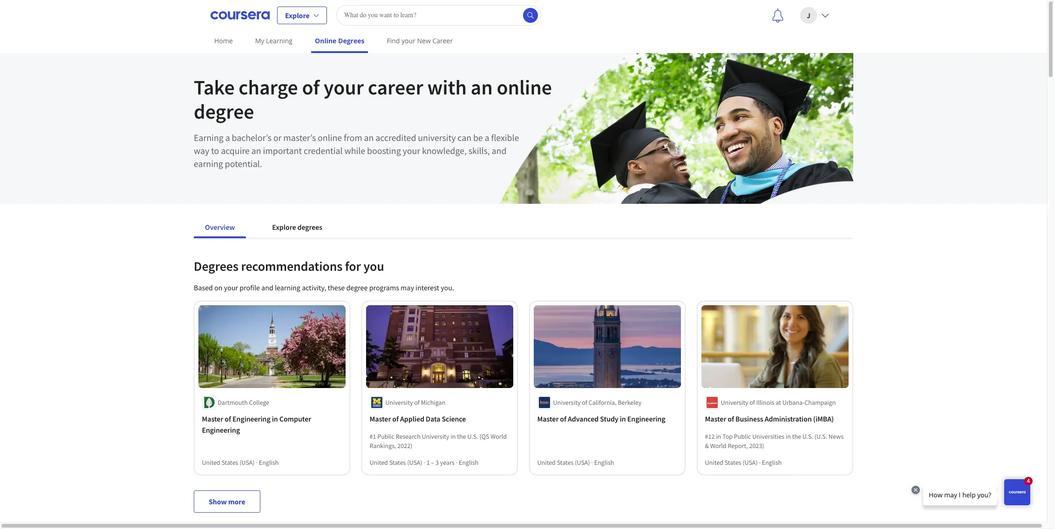 Task type: vqa. For each thing, say whether or not it's contained in the screenshot.
'NEW'
yes



Task type: locate. For each thing, give the bounding box(es) containing it.
1 u.s. from the left
[[468, 433, 479, 441]]

degrees up "on"
[[194, 258, 239, 275]]

· right years
[[456, 459, 458, 467]]

united states (usa) · english
[[202, 459, 279, 467], [538, 459, 615, 467], [706, 459, 783, 467]]

based
[[194, 283, 213, 293]]

u.s. inside #12 in top public universities in the u.s. (u.s. news & world report, 2023)
[[803, 433, 814, 441]]

degrees right online
[[338, 36, 365, 45]]

champaign
[[805, 399, 837, 407]]

university down 'data'
[[422, 433, 450, 441]]

michigan
[[421, 399, 446, 407]]

an right from
[[364, 132, 374, 144]]

· down 2023)
[[760, 459, 761, 467]]

0 horizontal spatial u.s.
[[468, 433, 479, 441]]

master inside master of applied data science link
[[370, 415, 391, 424]]

1 vertical spatial degree
[[347, 283, 368, 293]]

0 vertical spatial online
[[497, 75, 552, 100]]

1 horizontal spatial a
[[485, 132, 490, 144]]

0 vertical spatial degree
[[194, 99, 254, 124]]

in inside #1 public research university in the u.s. (qs world rankings, 2022)
[[451, 433, 456, 441]]

master inside master of advanced study in engineering link
[[538, 415, 559, 424]]

learning
[[266, 36, 293, 45]]

degree for based on your profile and learning activity, these degree programs may interest you.
[[347, 283, 368, 293]]

1 public from the left
[[378, 433, 395, 441]]

of left advanced
[[561, 415, 567, 424]]

2 the from the left
[[793, 433, 802, 441]]

1 vertical spatial and
[[262, 283, 274, 293]]

2 states from the left
[[390, 459, 406, 467]]

master inside master of engineering in computer engineering
[[202, 415, 224, 424]]

university for advanced
[[554, 399, 581, 407]]

of left illinois
[[750, 399, 756, 407]]

0 horizontal spatial the
[[458, 433, 467, 441]]

(usa) down advanced
[[576, 459, 591, 467]]

tab list
[[194, 216, 349, 239]]

1 horizontal spatial online
[[497, 75, 552, 100]]

united states (usa) · english down advanced
[[538, 459, 615, 467]]

interest
[[416, 283, 440, 293]]

master for master of applied data science
[[370, 415, 391, 424]]

(usa)
[[240, 459, 255, 467], [408, 459, 423, 467], [576, 459, 591, 467], [743, 459, 758, 467]]

a right be
[[485, 132, 490, 144]]

2 english from the left
[[459, 459, 479, 467]]

1 master from the left
[[202, 415, 224, 424]]

explore left degrees
[[272, 223, 296, 232]]

of left michigan at the left
[[415, 399, 420, 407]]

1 vertical spatial an
[[364, 132, 374, 144]]

2 public from the left
[[735, 433, 752, 441]]

english down the master of engineering in computer engineering link
[[259, 459, 279, 467]]

public up report,
[[735, 433, 752, 441]]

these
[[328, 283, 345, 293]]

4 united from the left
[[706, 459, 724, 467]]

states
[[222, 459, 239, 467], [390, 459, 406, 467], [558, 459, 574, 467], [725, 459, 742, 467]]

of left applied
[[393, 415, 399, 424]]

2 vertical spatial an
[[252, 145, 261, 157]]

in down science
[[451, 433, 456, 441]]

0 vertical spatial explore
[[285, 10, 310, 20]]

2 horizontal spatial an
[[471, 75, 493, 100]]

the down administration
[[793, 433, 802, 441]]

1 vertical spatial online
[[318, 132, 342, 144]]

·
[[256, 459, 258, 467], [424, 459, 426, 467], [456, 459, 458, 467], [592, 459, 594, 467], [760, 459, 761, 467]]

career
[[368, 75, 424, 100]]

overview
[[205, 223, 235, 232]]

dartmouth
[[218, 399, 248, 407]]

new
[[417, 36, 431, 45]]

knowledge,
[[422, 145, 467, 157]]

science
[[442, 415, 466, 424]]

degree
[[194, 99, 254, 124], [347, 283, 368, 293]]

united states (usa) · english down report,
[[706, 459, 783, 467]]

public up rankings,
[[378, 433, 395, 441]]

0 horizontal spatial united states (usa) · english
[[202, 459, 279, 467]]

english right years
[[459, 459, 479, 467]]

4 english from the left
[[763, 459, 783, 467]]

master
[[202, 415, 224, 424], [370, 415, 391, 424], [538, 415, 559, 424], [706, 415, 727, 424]]

engineering down dartmouth
[[202, 426, 240, 435]]

research
[[396, 433, 421, 441]]

master left advanced
[[538, 415, 559, 424]]

1 united states (usa) · english from the left
[[202, 459, 279, 467]]

1 horizontal spatial the
[[793, 433, 802, 441]]

0 horizontal spatial public
[[378, 433, 395, 441]]

of for university of michigan
[[415, 399, 420, 407]]

4 master from the left
[[706, 415, 727, 424]]

· left 1
[[424, 459, 426, 467]]

acquire
[[221, 145, 250, 157]]

of right charge
[[302, 75, 320, 100]]

3 united from the left
[[538, 459, 556, 467]]

0 vertical spatial and
[[492, 145, 507, 157]]

degree inside the take charge of your career with an online degree
[[194, 99, 254, 124]]

an down 'bachelor's'
[[252, 145, 261, 157]]

(usa) left 1
[[408, 459, 423, 467]]

university inside #1 public research university in the u.s. (qs world rankings, 2022)
[[422, 433, 450, 441]]

master of engineering in computer engineering link
[[202, 414, 342, 436]]

your down 'online degrees' link
[[324, 75, 364, 100]]

and down flexible
[[492, 145, 507, 157]]

and right "profile" on the bottom left of the page
[[262, 283, 274, 293]]

with
[[428, 75, 467, 100]]

(usa) down 2023)
[[743, 459, 758, 467]]

in inside master of engineering in computer engineering
[[272, 415, 278, 424]]

engineering down 'berkeley'
[[628, 415, 666, 424]]

english down the master of advanced study in engineering
[[595, 459, 615, 467]]

None search field
[[336, 5, 541, 25]]

0 vertical spatial degrees
[[338, 36, 365, 45]]

2 u.s. from the left
[[803, 433, 814, 441]]

of down dartmouth
[[225, 415, 231, 424]]

the inside #1 public research university in the u.s. (qs world rankings, 2022)
[[458, 433, 467, 441]]

#1 public research university in the u.s. (qs world rankings, 2022)
[[370, 433, 507, 451]]

united states (usa) · english up more on the bottom left of page
[[202, 459, 279, 467]]

master of advanced study in engineering link
[[538, 414, 678, 425]]

#12
[[706, 433, 715, 441]]

4 (usa) from the left
[[743, 459, 758, 467]]

&
[[706, 442, 710, 451]]

1 horizontal spatial world
[[711, 442, 727, 451]]

the inside #12 in top public universities in the u.s. (u.s. news & world report, 2023)
[[793, 433, 802, 441]]

3 master from the left
[[538, 415, 559, 424]]

1 horizontal spatial and
[[492, 145, 507, 157]]

1 united from the left
[[202, 459, 221, 467]]

show
[[209, 498, 227, 507]]

and
[[492, 145, 507, 157], [262, 283, 274, 293]]

an inside the take charge of your career with an online degree
[[471, 75, 493, 100]]

a up acquire
[[225, 132, 230, 144]]

university of michigan
[[386, 399, 446, 407]]

english down #12 in top public universities in the u.s. (u.s. news & world report, 2023)
[[763, 459, 783, 467]]

world inside #12 in top public universities in the u.s. (u.s. news & world report, 2023)
[[711, 442, 727, 451]]

master down dartmouth
[[202, 415, 224, 424]]

master up #12 at the bottom right of page
[[706, 415, 727, 424]]

0 horizontal spatial a
[[225, 132, 230, 144]]

1 (usa) from the left
[[240, 459, 255, 467]]

in left computer
[[272, 415, 278, 424]]

world right & on the bottom right
[[711, 442, 727, 451]]

your down accredited
[[403, 145, 420, 157]]

What do you want to learn? text field
[[336, 5, 541, 25]]

degrees
[[338, 36, 365, 45], [194, 258, 239, 275]]

explore up learning
[[285, 10, 310, 20]]

united states (usa) · 1 – 3 years · english
[[370, 459, 479, 467]]

3 (usa) from the left
[[576, 459, 591, 467]]

1 vertical spatial degrees
[[194, 258, 239, 275]]

u.s. left (qs at left bottom
[[468, 433, 479, 441]]

your inside the take charge of your career with an online degree
[[324, 75, 364, 100]]

of inside master of engineering in computer engineering
[[225, 415, 231, 424]]

2 master from the left
[[370, 415, 391, 424]]

· down master of engineering in computer engineering
[[256, 459, 258, 467]]

an
[[471, 75, 493, 100], [364, 132, 374, 144], [252, 145, 261, 157]]

public
[[378, 433, 395, 441], [735, 433, 752, 441]]

1 horizontal spatial public
[[735, 433, 752, 441]]

u.s. left (u.s.
[[803, 433, 814, 441]]

master for master of engineering in computer engineering
[[202, 415, 224, 424]]

0 vertical spatial world
[[491, 433, 507, 441]]

overview button
[[194, 216, 246, 239]]

1 horizontal spatial degree
[[347, 283, 368, 293]]

3 english from the left
[[595, 459, 615, 467]]

degrees
[[298, 223, 323, 232]]

your right find
[[402, 36, 416, 45]]

university of california, berkeley
[[554, 399, 642, 407]]

public inside #12 in top public universities in the u.s. (u.s. news & world report, 2023)
[[735, 433, 752, 441]]

1 the from the left
[[458, 433, 467, 441]]

· down advanced
[[592, 459, 594, 467]]

(qs
[[480, 433, 490, 441]]

0 vertical spatial an
[[471, 75, 493, 100]]

in
[[272, 415, 278, 424], [621, 415, 627, 424], [451, 433, 456, 441], [717, 433, 722, 441], [786, 433, 792, 441]]

berkeley
[[619, 399, 642, 407]]

1 vertical spatial world
[[711, 442, 727, 451]]

engineering for master of advanced study in engineering
[[628, 415, 666, 424]]

university up applied
[[386, 399, 413, 407]]

explore for explore
[[285, 10, 310, 20]]

0 horizontal spatial degrees
[[194, 258, 239, 275]]

2 (usa) from the left
[[408, 459, 423, 467]]

#1
[[370, 433, 377, 441]]

illinois
[[757, 399, 775, 407]]

master up #1
[[370, 415, 391, 424]]

0 horizontal spatial world
[[491, 433, 507, 441]]

years
[[441, 459, 455, 467]]

engineering down college
[[233, 415, 271, 424]]

(usa) down master of engineering in computer engineering
[[240, 459, 255, 467]]

of up top
[[728, 415, 735, 424]]

explore inside button
[[272, 223, 296, 232]]

explore
[[285, 10, 310, 20], [272, 223, 296, 232]]

public inside #1 public research university in the u.s. (qs world rankings, 2022)
[[378, 433, 395, 441]]

tab list containing overview
[[194, 216, 349, 239]]

3 · from the left
[[456, 459, 458, 467]]

for
[[345, 258, 361, 275]]

2 united states (usa) · english from the left
[[538, 459, 615, 467]]

world right (qs at left bottom
[[491, 433, 507, 441]]

engineering
[[233, 415, 271, 424], [628, 415, 666, 424], [202, 426, 240, 435]]

1 vertical spatial explore
[[272, 223, 296, 232]]

(imba)
[[814, 415, 835, 424]]

degree up earning on the left of page
[[194, 99, 254, 124]]

2 horizontal spatial united states (usa) · english
[[706, 459, 783, 467]]

explore inside popup button
[[285, 10, 310, 20]]

1 horizontal spatial u.s.
[[803, 433, 814, 441]]

master for master of advanced study in engineering
[[538, 415, 559, 424]]

an right with
[[471, 75, 493, 100]]

my learning
[[255, 36, 293, 45]]

find
[[387, 36, 400, 45]]

master of business administration (imba)
[[706, 415, 835, 424]]

1 states from the left
[[222, 459, 239, 467]]

0 horizontal spatial online
[[318, 132, 342, 144]]

degree right 'these' at the bottom left
[[347, 283, 368, 293]]

master inside master of business administration (imba) link
[[706, 415, 727, 424]]

of up advanced
[[582, 399, 588, 407]]

#12 in top public universities in the u.s. (u.s. news & world report, 2023)
[[706, 433, 844, 451]]

the
[[458, 433, 467, 441], [793, 433, 802, 441]]

2 a from the left
[[485, 132, 490, 144]]

career
[[433, 36, 453, 45]]

charge
[[239, 75, 298, 100]]

the down science
[[458, 433, 467, 441]]

study
[[601, 415, 619, 424]]

engineering for master of engineering in computer engineering
[[202, 426, 240, 435]]

master of advanced study in engineering
[[538, 415, 666, 424]]

university up advanced
[[554, 399, 581, 407]]

coursera image
[[211, 8, 270, 23]]

u.s.
[[468, 433, 479, 441], [803, 433, 814, 441]]

in down administration
[[786, 433, 792, 441]]

1 horizontal spatial an
[[364, 132, 374, 144]]

world
[[491, 433, 507, 441], [711, 442, 727, 451]]

university up business at the right of page
[[722, 399, 749, 407]]

home
[[214, 36, 233, 45]]

united states (usa) · english for engineering
[[202, 459, 279, 467]]

2 · from the left
[[424, 459, 426, 467]]

0 horizontal spatial degree
[[194, 99, 254, 124]]

5 · from the left
[[760, 459, 761, 467]]

of inside the take charge of your career with an online degree
[[302, 75, 320, 100]]

1 horizontal spatial united states (usa) · english
[[538, 459, 615, 467]]



Task type: describe. For each thing, give the bounding box(es) containing it.
your inside earning a bachelor's or master's online from an accredited university can be a flexible way to acquire an important credential while boosting your knowledge, skills, and earning potential.
[[403, 145, 420, 157]]

4 states from the left
[[725, 459, 742, 467]]

1 english from the left
[[259, 459, 279, 467]]

university for applied
[[386, 399, 413, 407]]

take
[[194, 75, 235, 100]]

earning
[[194, 132, 224, 144]]

skills,
[[469, 145, 490, 157]]

earning a bachelor's or master's online from an accredited university can be a flexible way to acquire an important credential while boosting your knowledge, skills, and earning potential.
[[194, 132, 519, 170]]

master's
[[284, 132, 316, 144]]

applied
[[401, 415, 425, 424]]

data
[[426, 415, 441, 424]]

or
[[274, 132, 282, 144]]

my
[[255, 36, 264, 45]]

computer
[[280, 415, 312, 424]]

in right study
[[621, 415, 627, 424]]

report,
[[728, 442, 749, 451]]

online inside earning a bachelor's or master's online from an accredited university can be a flexible way to acquire an important credential while boosting your knowledge, skills, and earning potential.
[[318, 132, 342, 144]]

1 · from the left
[[256, 459, 258, 467]]

1
[[427, 459, 430, 467]]

0 horizontal spatial and
[[262, 283, 274, 293]]

rankings,
[[370, 442, 397, 451]]

activity,
[[302, 283, 326, 293]]

master of engineering in computer engineering
[[202, 415, 312, 435]]

u.s. inside #1 public research university in the u.s. (qs world rankings, 2022)
[[468, 433, 479, 441]]

profile
[[240, 283, 260, 293]]

may
[[401, 283, 414, 293]]

top
[[723, 433, 733, 441]]

of for master of engineering in computer engineering
[[225, 415, 231, 424]]

j button
[[793, 0, 837, 30]]

university for business
[[722, 399, 749, 407]]

university
[[418, 132, 456, 144]]

your inside find your new career link
[[402, 36, 416, 45]]

at
[[776, 399, 782, 407]]

world inside #1 public research university in the u.s. (qs world rankings, 2022)
[[491, 433, 507, 441]]

j
[[807, 10, 811, 20]]

to
[[211, 145, 219, 157]]

learning
[[275, 283, 301, 293]]

bachelor's
[[232, 132, 272, 144]]

administration
[[765, 415, 813, 424]]

explore degrees
[[272, 223, 323, 232]]

explore degrees button
[[261, 216, 334, 239]]

online degrees link
[[311, 30, 368, 53]]

show more button
[[194, 491, 260, 514]]

recommendations
[[241, 258, 343, 275]]

college
[[249, 399, 270, 407]]

accredited
[[376, 132, 416, 144]]

3 united states (usa) · english from the left
[[706, 459, 783, 467]]

online degrees
[[315, 36, 365, 45]]

way
[[194, 145, 209, 157]]

my learning link
[[252, 30, 296, 51]]

on
[[214, 283, 223, 293]]

find your new career link
[[383, 30, 457, 51]]

university of illinois at urbana-champaign
[[722, 399, 837, 407]]

of for university of illinois at urbana-champaign
[[750, 399, 756, 407]]

from
[[344, 132, 362, 144]]

3
[[436, 459, 439, 467]]

united states (usa) · english for advanced
[[538, 459, 615, 467]]

of for master of applied data science
[[393, 415, 399, 424]]

california,
[[589, 399, 617, 407]]

based on your profile and learning activity, these degree programs may interest you.
[[194, 283, 454, 293]]

2022)
[[398, 442, 413, 451]]

master for master of business administration (imba)
[[706, 415, 727, 424]]

degree for take charge of your career with an online degree
[[194, 99, 254, 124]]

1 a from the left
[[225, 132, 230, 144]]

explore for explore degrees
[[272, 223, 296, 232]]

show more
[[209, 498, 245, 507]]

master of applied data science link
[[370, 414, 510, 425]]

urbana-
[[783, 399, 805, 407]]

can
[[458, 132, 472, 144]]

explore button
[[277, 6, 327, 24]]

and inside earning a bachelor's or master's online from an accredited university can be a flexible way to acquire an important credential while boosting your knowledge, skills, and earning potential.
[[492, 145, 507, 157]]

be
[[474, 132, 483, 144]]

your right "on"
[[224, 283, 238, 293]]

master of business administration (imba) link
[[706, 414, 846, 425]]

2023)
[[750, 442, 765, 451]]

4 · from the left
[[592, 459, 594, 467]]

potential.
[[225, 158, 262, 170]]

in right #12 at the bottom right of page
[[717, 433, 722, 441]]

online
[[315, 36, 337, 45]]

dartmouth college
[[218, 399, 270, 407]]

0 horizontal spatial an
[[252, 145, 261, 157]]

(u.s.
[[815, 433, 828, 441]]

of for master of business administration (imba)
[[728, 415, 735, 424]]

master of applied data science
[[370, 415, 466, 424]]

business
[[736, 415, 764, 424]]

while
[[345, 145, 365, 157]]

1 horizontal spatial degrees
[[338, 36, 365, 45]]

earning
[[194, 158, 223, 170]]

2 united from the left
[[370, 459, 388, 467]]

programs
[[369, 283, 399, 293]]

online inside the take charge of your career with an online degree
[[497, 75, 552, 100]]

degrees recommendations for you
[[194, 258, 384, 275]]

3 states from the left
[[558, 459, 574, 467]]

advanced
[[568, 415, 599, 424]]

take charge of your career with an online degree
[[194, 75, 552, 124]]

boosting
[[367, 145, 401, 157]]

flexible
[[491, 132, 519, 144]]

of for university of california, berkeley
[[582, 399, 588, 407]]

home link
[[211, 30, 237, 51]]

of for master of advanced study in engineering
[[561, 415, 567, 424]]

credential
[[304, 145, 343, 157]]

find your new career
[[387, 36, 453, 45]]



